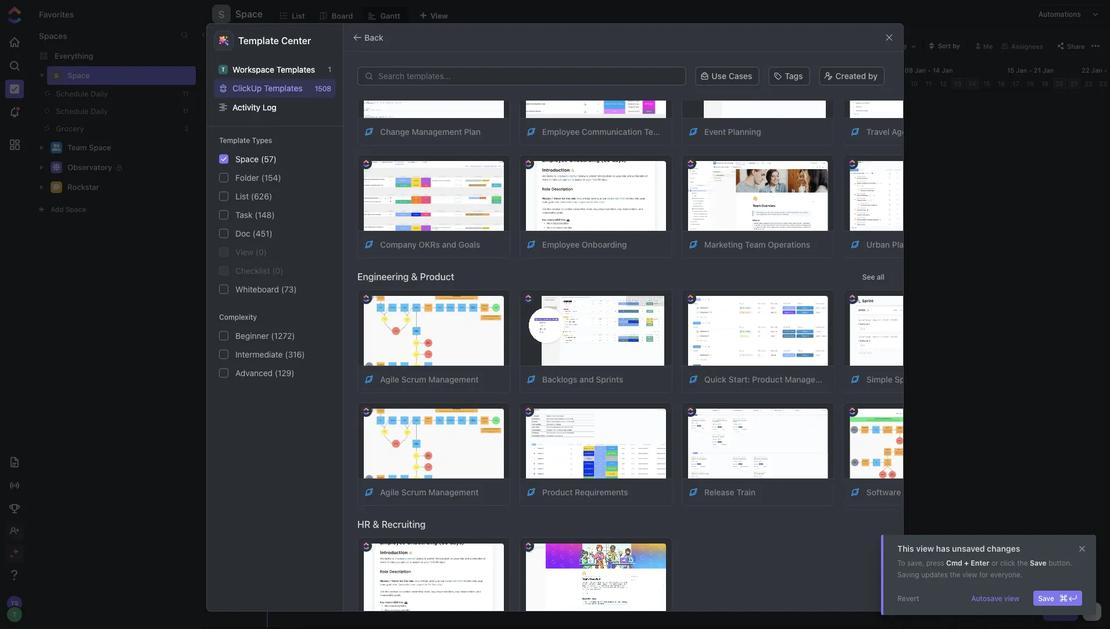 Task type: describe. For each thing, give the bounding box(es) containing it.
agency
[[892, 127, 921, 136]]

1 29 element from the left
[[298, 77, 312, 90]]

08 jan - 14 jan element
[[878, 64, 980, 77]]

4 dec from the left
[[506, 67, 518, 74]]

operations
[[768, 240, 811, 249]]

okrs
[[419, 240, 440, 249]]

1 19 from the left
[[591, 80, 598, 87]]

28 for 2nd 28 element
[[721, 80, 730, 87]]

2 20 element from the left
[[1053, 77, 1067, 90]]

- for 21
[[1029, 67, 1032, 74]]

1 20 element from the left
[[602, 77, 617, 90]]

comment image
[[53, 183, 60, 190]]

22 inside '22 jan - 2 23'
[[1082, 67, 1090, 74]]

2 29 element from the left
[[733, 77, 748, 90]]

22 jan - 2 23
[[213, 67, 1110, 87]]

back button
[[348, 28, 390, 47]]

1 horizontal spatial 24
[[627, 67, 635, 74]]

folder (154)
[[235, 173, 281, 182]]

1 horizontal spatial 26
[[257, 80, 265, 87]]

board link
[[332, 6, 358, 28]]

1 16 element from the left
[[544, 77, 559, 90]]

1 27 element from the left
[[269, 77, 283, 90]]

11 dec - 17 dec element
[[471, 64, 573, 77]]

folder
[[235, 173, 259, 182]]

t
[[221, 66, 225, 73]]

release train
[[705, 487, 756, 497]]

23 for first 23 element from right
[[1099, 80, 1107, 87]]

- for 07
[[825, 67, 829, 74]]

6 dec from the left
[[608, 67, 620, 74]]

15 for 15 jan - 21 jan
[[1007, 67, 1015, 74]]

0 horizontal spatial 26
[[221, 67, 229, 74]]

23 for 2nd 23 element from the left
[[649, 80, 657, 87]]

recruiting
[[382, 519, 426, 530]]

advanced (129)
[[235, 368, 295, 378]]

2 5 from the left
[[840, 80, 844, 87]]

for
[[980, 570, 989, 578]]

backlogs and sprints
[[542, 374, 624, 384]]

1 daily from the top
[[91, 89, 108, 98]]

0 horizontal spatial and
[[442, 240, 456, 249]]

tara shultz's workspace, , element
[[219, 65, 228, 74]]

clickup templates
[[233, 83, 303, 93]]

1 28 element from the left
[[283, 77, 298, 90]]

(0) for view (0)
[[256, 247, 267, 257]]

0 horizontal spatial 1
[[328, 65, 331, 73]]

1 horizontal spatial 10
[[460, 80, 468, 87]]

2 21 element from the left
[[1067, 77, 1082, 90]]

5 dec from the left
[[534, 67, 546, 74]]

1 horizontal spatial 14
[[933, 67, 940, 74]]

engineering
[[358, 271, 409, 282]]

complexity
[[219, 313, 257, 321]]

0 horizontal spatial 31
[[729, 67, 737, 74]]

1 schedule daily link from the top
[[45, 85, 177, 102]]

2 3 from the left
[[811, 80, 815, 87]]

01 jan - 07 jan element
[[777, 64, 878, 77]]

click
[[1000, 559, 1016, 567]]

- for 24
[[622, 67, 625, 74]]

1 13 element from the left
[[501, 77, 515, 90]]

01
[[803, 67, 811, 74]]

1 horizontal spatial view
[[963, 570, 978, 578]]

updates
[[922, 570, 948, 578]]

2 jm banananananananananana (within weekend) from the top
[[270, 198, 431, 206]]

marketing team operations
[[705, 240, 811, 249]]

tags button
[[769, 67, 810, 85]]

12 for 1st '12' element from right
[[940, 80, 947, 87]]

space (57)
[[235, 154, 277, 164]]

2 horizontal spatial 26
[[692, 80, 701, 87]]

rockstar
[[67, 183, 99, 191]]

grocery link
[[45, 120, 177, 137]]

1 10 element from the left
[[457, 77, 471, 90]]

(0) for checklist (0)
[[272, 266, 283, 275]]

1 sprints from the left
[[596, 374, 624, 384]]

1 7 from the left
[[419, 80, 422, 87]]

requirements
[[575, 487, 628, 497]]

2 7 from the left
[[869, 80, 873, 87]]

1 13 from the left
[[504, 80, 511, 87]]

beginner (1272)
[[235, 331, 295, 340]]

2 nov from the left
[[231, 67, 243, 74]]

template for template types
[[219, 136, 250, 144]]

2 (within from the top
[[374, 198, 397, 206]]

2 vertical spatial product
[[542, 487, 573, 497]]

company okrs and goals
[[380, 240, 480, 249]]

travel
[[867, 127, 890, 136]]

2 daily from the top
[[91, 107, 108, 115]]

clickup
[[233, 83, 262, 93]]

1 17 element from the left
[[559, 77, 573, 90]]

2 26 element from the left
[[689, 77, 704, 90]]

tasks...
[[264, 42, 287, 50]]

use cases
[[712, 71, 752, 81]]

view for autosave
[[1004, 594, 1020, 602]]

29 for first 29 element from the right
[[736, 80, 744, 87]]

1 11 element from the left
[[471, 77, 486, 90]]

agile for product
[[380, 487, 399, 497]]

1 9 from the left
[[447, 80, 451, 87]]

1 vertical spatial the
[[950, 570, 961, 578]]

spaces
[[39, 31, 67, 41]]

8 dec from the left
[[710, 67, 723, 74]]

2 10 element from the left
[[908, 77, 922, 90]]

checklist (0)
[[235, 266, 283, 275]]

1 6 from the left
[[404, 80, 408, 87]]

observatory link
[[67, 158, 188, 177]]

0 horizontal spatial 10
[[425, 67, 432, 74]]

18 dec - 24 dec
[[599, 67, 649, 74]]

25 dec - 31 dec element
[[675, 64, 777, 77]]

1 banananananananananana from the top
[[282, 178, 372, 186]]

intermediate (316)
[[235, 349, 305, 359]]

event planning
[[705, 127, 761, 136]]

log
[[263, 102, 277, 112]]

today
[[270, 92, 286, 99]]

use
[[712, 71, 727, 81]]

template types
[[219, 136, 272, 144]]

15 for 2nd 15 element from left
[[984, 80, 991, 87]]

activity
[[233, 102, 260, 112]]

2 23 element from the left
[[646, 77, 660, 90]]

activity log button
[[214, 98, 336, 117]]

scrum for product
[[401, 487, 426, 497]]

20 nov - 26 nov
[[192, 67, 243, 74]]

use cases button
[[696, 67, 759, 85]]

1 weekend) from the top
[[399, 178, 431, 186]]

automations button
[[1033, 5, 1087, 23]]

27 for first 27 element from the right
[[707, 80, 715, 87]]

27 for 27 nov - 03 dec
[[294, 67, 302, 74]]

1 (within from the top
[[374, 178, 397, 186]]

0 vertical spatial team
[[67, 143, 87, 152]]

(129)
[[275, 368, 295, 378]]

travel agency
[[867, 127, 921, 136]]

types
[[252, 136, 272, 144]]

1 vertical spatial team
[[745, 240, 766, 249]]

employee onboarding
[[542, 240, 627, 249]]

me
[[984, 42, 993, 50]]

enter
[[971, 559, 990, 567]]

search tasks...
[[239, 42, 287, 50]]

2 jm from the top
[[270, 199, 277, 205]]

rockstar link
[[67, 178, 188, 196]]

assignees
[[1012, 42, 1044, 50]]

2 14 element from the left
[[966, 77, 980, 90]]

software development
[[867, 487, 954, 497]]

search
[[239, 42, 262, 50]]

whiteboard (73)
[[235, 284, 297, 294]]

employee for employee onboarding
[[542, 240, 580, 249]]

train
[[737, 487, 756, 497]]

& for hr
[[373, 519, 379, 530]]

add
[[51, 205, 64, 213]]

change
[[380, 127, 410, 136]]

scrum for backlogs
[[401, 374, 426, 384]]

everything link
[[30, 47, 203, 65]]

2 horizontal spatial 1
[[782, 80, 785, 87]]

2 19 element from the left
[[1038, 77, 1053, 90]]

- for 10
[[420, 67, 423, 74]]

1 21 element from the left
[[617, 77, 631, 90]]

hr
[[358, 519, 370, 530]]

1 25 element from the left
[[240, 77, 254, 90]]

button.
[[1049, 559, 1072, 567]]

board
[[332, 11, 353, 20]]

space right add
[[66, 205, 86, 213]]

favorites button
[[39, 10, 74, 19]]

or
[[992, 559, 999, 567]]

2 horizontal spatial 14
[[969, 80, 976, 87]]

jan inside '22 jan - 2 23'
[[1092, 67, 1103, 74]]

1 horizontal spatial 1
[[332, 80, 335, 87]]

25 for 25 dec - 31 dec
[[701, 67, 709, 74]]

2 horizontal spatial 21
[[1071, 80, 1078, 87]]

revert
[[898, 594, 919, 602]]

31 element
[[762, 77, 777, 90]]

2 28 element from the left
[[719, 77, 733, 90]]

marketing
[[705, 240, 743, 249]]

center
[[281, 35, 311, 46]]

quick start: product management
[[705, 374, 835, 384]]

1 22 element from the left
[[631, 77, 646, 90]]

cmd
[[946, 559, 963, 567]]

1 4 from the left
[[375, 80, 379, 87]]

11 inside 'element'
[[498, 67, 504, 74]]

22 down 22 jan - 28 jan element
[[1085, 80, 1093, 87]]

view
[[235, 247, 254, 257]]

15 jan - 21 jan element
[[980, 64, 1082, 77]]

1 jan from the left
[[813, 67, 824, 74]]

schedule for second schedule daily link
[[56, 107, 89, 115]]

1 horizontal spatial the
[[1018, 559, 1028, 567]]

2 6 from the left
[[854, 80, 858, 87]]

1 jm banananananananananana (within weekend) from the top
[[270, 178, 431, 186]]

25 dec - 31 dec
[[701, 67, 750, 74]]

2 banananananananananana from the top
[[282, 198, 372, 206]]

25 for 1st the '25' element from right
[[678, 80, 686, 87]]

04 dec - 10 dec element
[[370, 64, 471, 77]]

template right communication
[[644, 127, 680, 136]]

2 horizontal spatial 10
[[911, 80, 918, 87]]

2 weekend) from the top
[[399, 198, 431, 206]]

nov for 27
[[303, 67, 316, 74]]

favorites
[[39, 10, 74, 19]]

2 18 element from the left
[[1024, 77, 1038, 90]]

assignees button
[[998, 38, 1048, 54]]

- for 17
[[520, 67, 523, 74]]

1 19 element from the left
[[588, 77, 602, 90]]

1 14 element from the left
[[515, 77, 530, 90]]

employee for employee communication template
[[542, 127, 580, 136]]

save,
[[907, 559, 925, 567]]

01 jan - 07 jan
[[803, 67, 851, 74]]

0 horizontal spatial 21
[[620, 80, 627, 87]]



Task type: vqa. For each thing, say whether or not it's contained in the screenshot.
first Schedule Daily from the top
yes



Task type: locate. For each thing, give the bounding box(es) containing it.
1 nov from the left
[[202, 67, 214, 74]]

save inside this view has unsaved changes to save, press cmd + enter or click the save button. saving updates the view for everyone.
[[1030, 559, 1047, 567]]

2 dec from the left
[[406, 67, 418, 74]]

2 22 element from the left
[[1082, 77, 1096, 90]]

0 horizontal spatial 23 element
[[210, 77, 225, 90]]

1 horizontal spatial sprints
[[895, 374, 922, 384]]

2 24 element from the left
[[660, 77, 675, 90]]

23 inside '22 jan - 2 23'
[[213, 80, 221, 87]]

planning right event
[[728, 127, 761, 136]]

1 15 element from the left
[[530, 77, 544, 90]]

list down folder in the top of the page
[[235, 191, 249, 201]]

7 - from the left
[[825, 67, 829, 74]]

1 horizontal spatial 29 element
[[733, 77, 748, 90]]

11 element
[[471, 77, 486, 90], [922, 77, 937, 90]]

10 element down 04 dec - 10 dec element
[[457, 77, 471, 90]]

11 dec - 17 dec
[[498, 67, 546, 74]]

doc (451)
[[235, 229, 272, 238]]

employee communication template
[[542, 127, 680, 136]]

Search templates... text field
[[378, 72, 679, 81]]

nov inside 27 nov - 03 dec element
[[303, 67, 316, 74]]

0 vertical spatial the
[[1018, 559, 1028, 567]]

schedule daily for second schedule daily link
[[56, 107, 108, 115]]

management
[[412, 127, 462, 136], [428, 374, 479, 384], [785, 374, 835, 384], [428, 487, 479, 497]]

13 down 11 dec - 17 dec
[[504, 80, 511, 87]]

9 dec from the left
[[738, 67, 750, 74]]

19 element down 15 jan - 21 jan element
[[1038, 77, 1053, 90]]

2 17 element from the left
[[1009, 77, 1024, 90]]

space button
[[231, 1, 263, 27]]

communication
[[582, 127, 642, 136]]

0 horizontal spatial 18
[[577, 80, 584, 87]]

1 - from the left
[[216, 67, 219, 74]]

30 down 27 nov - 03 dec
[[315, 80, 323, 87]]

0 vertical spatial jm
[[270, 179, 277, 184]]

30
[[315, 80, 323, 87], [750, 80, 759, 87]]

20 for 2nd 20 element from left
[[1056, 80, 1064, 87]]

0 horizontal spatial 20 element
[[602, 77, 617, 90]]

task for task
[[1058, 608, 1074, 616]]

- inside 'element'
[[520, 67, 523, 74]]

1 right 31 element at the right top
[[782, 80, 785, 87]]

29
[[301, 80, 309, 87], [736, 80, 744, 87]]

1 horizontal spatial 13 element
[[951, 77, 966, 90]]

(within down change
[[374, 178, 397, 186]]

agile
[[380, 374, 399, 384], [380, 487, 399, 497]]

agile scrum management for backlogs
[[380, 374, 479, 384]]

changes
[[987, 544, 1020, 553]]

3 dec from the left
[[434, 67, 446, 74]]

0 vertical spatial product
[[420, 271, 454, 282]]

0 horizontal spatial 21 element
[[617, 77, 631, 90]]

5 jan from the left
[[1016, 67, 1027, 74]]

23 down 20 nov - 26 nov
[[213, 80, 221, 87]]

1 5 from the left
[[390, 80, 394, 87]]

2 horizontal spatial 15
[[1007, 67, 1015, 74]]

template center
[[238, 35, 311, 46]]

task down save button
[[1058, 608, 1074, 616]]

advanced
[[235, 368, 273, 378]]

0 horizontal spatial 16
[[547, 80, 555, 87]]

1 horizontal spatial 18
[[599, 67, 606, 74]]

(0) right view
[[256, 247, 267, 257]]

1 horizontal spatial 30
[[750, 80, 759, 87]]

autosave view button
[[967, 591, 1024, 606]]

2 9 from the left
[[898, 80, 902, 87]]

2 agile scrum management from the top
[[380, 487, 479, 497]]

product down company okrs and goals
[[420, 271, 454, 282]]

24 for 1st the 24 element from the left
[[228, 80, 236, 87]]

17 element
[[559, 77, 573, 90], [1009, 77, 1024, 90]]

0 horizontal spatial 22 element
[[631, 77, 646, 90]]

2 29 from the left
[[736, 80, 744, 87]]

tree grid
[[203, 64, 220, 627]]

2 28 from the left
[[721, 80, 730, 87]]

share
[[1067, 42, 1085, 50]]

1 vertical spatial agile scrum management
[[380, 487, 479, 497]]

2 inside '22 jan - 2 23'
[[1109, 67, 1110, 74]]

daily down space link
[[91, 89, 108, 98]]

(451)
[[253, 229, 272, 238]]

17 element down 15 jan - 21 jan
[[1009, 77, 1024, 90]]

1 up 1508
[[328, 65, 331, 73]]

None checkbox
[[219, 192, 228, 201], [219, 210, 228, 219], [219, 229, 228, 238], [219, 247, 228, 257], [219, 192, 228, 201], [219, 210, 228, 219], [219, 229, 228, 238], [219, 247, 228, 257]]

2 30 element from the left
[[748, 77, 762, 90]]

everyone.
[[991, 570, 1023, 578]]

space inside "button"
[[235, 8, 263, 19]]

7 dec from the left
[[637, 67, 649, 74]]

26 element down workspace
[[254, 77, 269, 90]]

3 jan from the left
[[915, 67, 926, 74]]

see
[[863, 273, 875, 281]]

product requirements
[[542, 487, 628, 497]]

1 30 element from the left
[[312, 77, 327, 90]]

29 left 1508
[[301, 80, 309, 87]]

team space
[[67, 143, 111, 152]]

Beginner (1272) checkbox
[[219, 331, 228, 340]]

17 for 1st 17 element from the left
[[562, 80, 569, 87]]

planning for urban planning
[[892, 240, 925, 249]]

0 horizontal spatial team
[[67, 143, 87, 152]]

1 horizontal spatial 15 element
[[980, 77, 995, 90]]

simple sprints
[[867, 374, 922, 384]]

& for engineering
[[411, 271, 418, 282]]

space down grocery link
[[89, 143, 111, 152]]

18 for second 18 element from the right
[[577, 80, 584, 87]]

templates for clickup templates
[[264, 83, 303, 93]]

2 horizontal spatial view
[[1004, 594, 1020, 602]]

None checkbox
[[219, 154, 228, 164], [219, 173, 228, 182], [219, 266, 228, 275], [219, 285, 228, 294], [219, 154, 228, 164], [219, 173, 228, 182], [219, 266, 228, 275], [219, 285, 228, 294]]

1 horizontal spatial 15
[[984, 80, 991, 87]]

1 vertical spatial 31
[[766, 80, 773, 87]]

1 3 from the left
[[361, 80, 365, 87]]

1 vertical spatial product
[[752, 374, 783, 384]]

2 horizontal spatial 23 element
[[1096, 77, 1110, 90]]

1 horizontal spatial 27
[[294, 67, 302, 74]]

save left the button.
[[1030, 559, 1047, 567]]

1 dec from the left
[[332, 67, 344, 74]]

2 4 from the left
[[825, 80, 829, 87]]

27 element
[[269, 77, 283, 90], [704, 77, 719, 90]]

9 down 04 dec - 10 dec element
[[447, 80, 451, 87]]

14 element down me button
[[966, 77, 980, 90]]

Search tasks... text field
[[239, 38, 361, 54]]

20 down 15 jan - 21 jan element
[[1056, 80, 1064, 87]]

autosave
[[972, 594, 1003, 602]]

onboarding
[[582, 240, 627, 249]]

- for 31
[[724, 67, 727, 74]]

team
[[67, 143, 87, 152], [745, 240, 766, 249]]

2 12 from the left
[[940, 80, 947, 87]]

nov for 20
[[202, 67, 214, 74]]

weekend) up 'okrs'
[[399, 198, 431, 206]]

26 element left the use
[[689, 77, 704, 90]]

11
[[498, 67, 504, 74], [475, 80, 482, 87], [926, 80, 932, 87], [183, 90, 188, 97], [183, 107, 188, 115]]

(57)
[[261, 154, 277, 164]]

sprints right simple
[[895, 374, 922, 384]]

(0) up (73)
[[272, 266, 283, 275]]

29 for 1st 29 element from the left
[[301, 80, 309, 87]]

3 down 01
[[811, 80, 815, 87]]

and
[[442, 240, 456, 249], [580, 374, 594, 384]]

1 horizontal spatial 8
[[883, 80, 888, 87]]

1 horizontal spatial 26 element
[[689, 77, 704, 90]]

task for task (148)
[[235, 210, 253, 219]]

31
[[729, 67, 737, 74], [766, 80, 773, 87]]

0 vertical spatial templates
[[277, 65, 315, 74]]

15 for first 15 element from left
[[533, 80, 540, 87]]

1 12 from the left
[[489, 80, 497, 87]]

agile scrum management for product
[[380, 487, 479, 497]]

0 horizontal spatial 23
[[213, 80, 221, 87]]

9 - from the left
[[1029, 67, 1032, 74]]

4 down 01 jan - 07 jan
[[825, 80, 829, 87]]

quick
[[705, 374, 727, 384]]

20 down 18 dec - 24 dec
[[605, 80, 613, 87]]

0 horizontal spatial 11 element
[[471, 77, 486, 90]]

2 horizontal spatial 25
[[701, 67, 709, 74]]

jm up (626)
[[270, 179, 277, 184]]

1 horizontal spatial 28 element
[[719, 77, 733, 90]]

1 vertical spatial &
[[373, 519, 379, 530]]

6 - from the left
[[724, 67, 727, 74]]

plan
[[464, 127, 481, 136]]

15 element down me
[[980, 77, 995, 90]]

12 element down 11 dec - 17 dec
[[486, 77, 501, 90]]

21 down 'assignees'
[[1034, 67, 1041, 74]]

1 horizontal spatial task
[[1058, 608, 1074, 616]]

1 horizontal spatial 28
[[721, 80, 730, 87]]

7
[[419, 80, 422, 87], [869, 80, 873, 87]]

weekend)
[[399, 178, 431, 186], [399, 198, 431, 206]]

21 element
[[617, 77, 631, 90], [1067, 77, 1082, 90]]

task up doc
[[235, 210, 253, 219]]

0 vertical spatial &
[[411, 271, 418, 282]]

20 element down 15 jan - 21 jan element
[[1053, 77, 1067, 90]]

0 vertical spatial weekend)
[[399, 178, 431, 186]]

2 sprints from the left
[[895, 374, 922, 384]]

nov
[[202, 67, 214, 74], [231, 67, 243, 74], [303, 67, 316, 74]]

15 element down 11 dec - 17 dec 'element'
[[530, 77, 544, 90]]

intermediate
[[235, 349, 283, 359]]

workspace templates
[[233, 65, 315, 74]]

20 for 20 nov - 26 nov
[[192, 67, 200, 74]]

28 down 25 dec - 31 dec
[[721, 80, 730, 87]]

2 schedule daily link from the top
[[45, 102, 177, 120]]

12 for 1st '12' element from left
[[489, 80, 497, 87]]

16 down 11 dec - 17 dec 'element'
[[547, 80, 555, 87]]

0 vertical spatial schedule daily
[[56, 89, 108, 98]]

3 nov from the left
[[303, 67, 316, 74]]

18 element down 18 dec - 24 dec element
[[573, 77, 588, 90]]

18 element
[[573, 77, 588, 90], [1024, 77, 1038, 90]]

schedule
[[56, 89, 89, 98], [56, 107, 89, 115]]

employee left communication
[[542, 127, 580, 136]]

21 down 'share'
[[1071, 80, 1078, 87]]

schedule daily for 1st schedule daily link from the top of the page
[[56, 89, 108, 98]]

templates up activity log button
[[264, 83, 303, 93]]

1 right 1508
[[332, 80, 335, 87]]

template for template center
[[238, 35, 279, 46]]

1 23 element from the left
[[210, 77, 225, 90]]

2 15 element from the left
[[980, 77, 995, 90]]

19 down 18 dec - 24 dec element
[[591, 80, 598, 87]]

18 for first 18 element from right
[[1027, 80, 1034, 87]]

0 vertical spatial banananananananananana
[[282, 178, 372, 186]]

observatory
[[67, 163, 112, 172]]

view
[[916, 544, 934, 553], [963, 570, 978, 578], [1004, 594, 1020, 602]]

save inside save button
[[1038, 594, 1055, 602]]

18 dec - 24 dec element
[[573, 64, 675, 77]]

product for &
[[420, 271, 454, 282]]

1 18 element from the left
[[573, 77, 588, 90]]

-
[[216, 67, 219, 74], [317, 67, 320, 74], [420, 67, 423, 74], [520, 67, 523, 74], [622, 67, 625, 74], [724, 67, 727, 74], [825, 67, 829, 74], [928, 67, 931, 74], [1029, 67, 1032, 74], [1105, 67, 1108, 74]]

1 horizontal spatial 17 element
[[1009, 77, 1024, 90]]

development
[[903, 487, 954, 497]]

0 vertical spatial agile scrum management
[[380, 374, 479, 384]]

10 element
[[457, 77, 471, 90], [908, 77, 922, 90]]

view up "save,"
[[916, 544, 934, 553]]

14
[[933, 67, 940, 74], [518, 80, 526, 87], [969, 80, 976, 87]]

row
[[203, 64, 220, 90]]

17
[[525, 67, 532, 74], [562, 80, 569, 87], [1013, 80, 1020, 87]]

0 vertical spatial and
[[442, 240, 456, 249]]

12 element down the 08 jan - 14 jan element
[[937, 77, 951, 90]]

12 down the 08 jan - 14 jan element
[[940, 80, 947, 87]]

(316)
[[285, 349, 305, 359]]

2 horizontal spatial 18
[[1027, 80, 1034, 87]]

agile for backlogs
[[380, 374, 399, 384]]

1 horizontal spatial 31
[[766, 80, 773, 87]]

21 element down 22 jan - 28 jan element
[[1067, 77, 1082, 90]]

2 13 element from the left
[[951, 77, 966, 90]]

by
[[868, 71, 878, 81]]

1 12 element from the left
[[486, 77, 501, 90]]

2 25 element from the left
[[675, 77, 689, 90]]

27 up today
[[272, 80, 279, 87]]

space down everything on the top of page
[[67, 71, 90, 80]]

7 right created
[[869, 80, 873, 87]]

7 jan from the left
[[1092, 67, 1103, 74]]

grocery
[[56, 124, 84, 133]]

0 horizontal spatial planning
[[728, 127, 761, 136]]

16 for first the 16 element
[[547, 80, 555, 87]]

&
[[411, 271, 418, 282], [373, 519, 379, 530]]

1 30 from the left
[[315, 80, 323, 87]]

1 horizontal spatial 3
[[811, 80, 815, 87]]

30 element
[[312, 77, 327, 90], [748, 77, 762, 90]]

(1272)
[[271, 331, 295, 340]]

product for start:
[[752, 374, 783, 384]]

18 for 18 dec - 24 dec
[[599, 67, 606, 74]]

save down the button.
[[1038, 594, 1055, 602]]

12 element
[[486, 77, 501, 90], [937, 77, 951, 90]]

1 horizontal spatial 20 element
[[1053, 77, 1067, 90]]

28 up today
[[286, 80, 294, 87]]

18 element down 15 jan - 21 jan element
[[1024, 77, 1038, 90]]

29 element left 1508
[[298, 77, 312, 90]]

the down cmd
[[950, 570, 961, 578]]

0 horizontal spatial the
[[950, 570, 961, 578]]

revert button
[[893, 591, 924, 606]]

created by
[[836, 71, 878, 81]]

1 vertical spatial daily
[[91, 107, 108, 115]]

(154)
[[261, 173, 281, 182]]

0 vertical spatial daily
[[91, 89, 108, 98]]

1 horizontal spatial 4
[[825, 80, 829, 87]]

space up search
[[235, 8, 263, 19]]

company
[[380, 240, 417, 249]]

11 element down the 08 jan - 14 jan element
[[922, 77, 937, 90]]

28
[[286, 80, 294, 87], [721, 80, 730, 87]]

23 element
[[210, 77, 225, 90], [646, 77, 660, 90], [1096, 77, 1110, 90]]

row group
[[203, 90, 220, 627]]

template up workspace
[[238, 35, 279, 46]]

19 element down 18 dec - 24 dec
[[588, 77, 602, 90]]

0 horizontal spatial task
[[235, 210, 253, 219]]

schedule daily link
[[45, 85, 177, 102], [45, 102, 177, 120]]

1 24 element from the left
[[225, 77, 240, 90]]

1 horizontal spatial &
[[411, 271, 418, 282]]

24 element down 18 dec - 24 dec element
[[660, 77, 675, 90]]

25 element
[[240, 77, 254, 90], [675, 77, 689, 90]]

23 element down 18 dec - 24 dec element
[[646, 77, 660, 90]]

11 element down 11 dec - 17 dec 'element'
[[471, 77, 486, 90]]

20 for first 20 element from left
[[605, 80, 613, 87]]

27 for 1st 27 element
[[272, 80, 279, 87]]

1 26 element from the left
[[254, 77, 269, 90]]

3 23 from the left
[[1099, 80, 1107, 87]]

- for 2
[[1105, 67, 1108, 74]]

engineering & product
[[358, 271, 454, 282]]

0 horizontal spatial 4
[[375, 80, 379, 87]]

1 horizontal spatial 9
[[898, 80, 902, 87]]

2 element
[[341, 77, 356, 90]]

0 horizontal spatial 12 element
[[486, 77, 501, 90]]

1 horizontal spatial 21 element
[[1067, 77, 1082, 90]]

0 vertical spatial view
[[916, 544, 934, 553]]

- for 14
[[928, 67, 931, 74]]

22 jan - 28 jan element
[[1082, 64, 1110, 77]]

list for list
[[292, 11, 305, 20]]

19 element
[[588, 77, 602, 90], [1038, 77, 1053, 90]]

0 horizontal spatial view
[[916, 544, 934, 553]]

2 16 element from the left
[[995, 77, 1009, 90]]

1 horizontal spatial 13
[[954, 80, 962, 87]]

space
[[235, 8, 263, 19], [67, 71, 90, 80], [89, 143, 111, 152], [235, 154, 259, 164], [66, 205, 86, 213]]

2 jan from the left
[[840, 67, 851, 74]]

templates for workspace templates
[[277, 65, 315, 74]]

2 12 element from the left
[[937, 77, 951, 90]]

22 element down 22 jan - 28 jan element
[[1082, 77, 1096, 90]]

team right marketing on the top of the page
[[745, 240, 766, 249]]

16 element down 15 jan - 21 jan
[[995, 77, 1009, 90]]

27 nov - 03 dec element
[[269, 64, 370, 77]]

22 down 'share'
[[1082, 67, 1090, 74]]

28 element up today
[[283, 77, 298, 90]]

2 8 from the left
[[883, 80, 888, 87]]

goals
[[459, 240, 480, 249]]

16 down 15 jan - 21 jan element
[[998, 80, 1005, 87]]

6 left by
[[854, 80, 858, 87]]

globe image
[[53, 164, 60, 171]]

3 23 element from the left
[[1096, 77, 1110, 90]]

4 right 2 "element"
[[375, 80, 379, 87]]

27
[[294, 67, 302, 74], [272, 80, 279, 87], [707, 80, 715, 87]]

2 19 from the left
[[1042, 80, 1049, 87]]

1 vertical spatial and
[[580, 374, 594, 384]]

16 element
[[544, 77, 559, 90], [995, 77, 1009, 90]]

1 horizontal spatial 21
[[1034, 67, 1041, 74]]

list for list (626)
[[235, 191, 249, 201]]

2 horizontal spatial 17
[[1013, 80, 1020, 87]]

1 horizontal spatial 12 element
[[937, 77, 951, 90]]

2 13 from the left
[[954, 80, 962, 87]]

space down template types
[[235, 154, 259, 164]]

- inside '22 jan - 2 23'
[[1105, 67, 1108, 74]]

15 element
[[530, 77, 544, 90], [980, 77, 995, 90]]

1 horizontal spatial 25
[[678, 80, 686, 87]]

20 element
[[602, 77, 617, 90], [1053, 77, 1067, 90]]

0 vertical spatial save
[[1030, 559, 1047, 567]]

1 vertical spatial jm banananananananananana (within weekend)
[[270, 198, 431, 206]]

1
[[328, 65, 331, 73], [332, 80, 335, 87], [782, 80, 785, 87]]

5 - from the left
[[622, 67, 625, 74]]

0 horizontal spatial 14
[[518, 80, 526, 87]]

14 down 11 dec - 17 dec
[[518, 80, 526, 87]]

20 left t at the top left of the page
[[192, 67, 200, 74]]

backlogs
[[542, 374, 577, 384]]

16 for 2nd the 16 element from the left
[[998, 80, 1005, 87]]

1 horizontal spatial 6
[[854, 80, 858, 87]]

2 27 element from the left
[[704, 77, 719, 90]]

17 inside 11 dec - 17 dec 'element'
[[525, 67, 532, 74]]

1 23 from the left
[[213, 80, 221, 87]]

0 horizontal spatial 12
[[489, 80, 497, 87]]

template
[[238, 35, 279, 46], [644, 127, 680, 136], [219, 136, 250, 144]]

28 for 2nd 28 element from the right
[[286, 80, 294, 87]]

schedule for 1st schedule daily link from the top of the page
[[56, 89, 89, 98]]

12
[[489, 80, 497, 87], [940, 80, 947, 87]]

templates down search tasks... text box
[[277, 65, 315, 74]]

view inside 'button'
[[1004, 594, 1020, 602]]

scrum
[[401, 374, 426, 384], [401, 487, 426, 497]]

1 schedule daily from the top
[[56, 89, 108, 98]]

user group image
[[52, 144, 61, 151]]

hr & recruiting
[[358, 519, 426, 530]]

1 vertical spatial banananananananananana
[[282, 198, 372, 206]]

created by button
[[815, 66, 889, 87]]

nov right t at the top left of the page
[[231, 67, 243, 74]]

gantt
[[380, 11, 400, 20]]

2 30 from the left
[[750, 80, 759, 87]]

20 nov - 26 nov element
[[167, 64, 269, 77]]

0 vertical spatial 2
[[1109, 67, 1110, 74]]

product left requirements
[[542, 487, 573, 497]]

0 vertical spatial task
[[235, 210, 253, 219]]

view down everyone. at the right of page
[[1004, 594, 1020, 602]]

jan
[[813, 67, 824, 74], [840, 67, 851, 74], [915, 67, 926, 74], [942, 67, 953, 74], [1016, 67, 1027, 74], [1043, 67, 1054, 74], [1092, 67, 1103, 74]]

28 element
[[283, 77, 298, 90], [719, 77, 733, 90]]

0 vertical spatial jm banananananananananana (within weekend)
[[270, 178, 431, 186]]

30 left 31 element at the right top
[[750, 80, 759, 87]]

1 28 from the left
[[286, 80, 294, 87]]

see all button
[[858, 270, 889, 284]]

share button
[[1053, 38, 1085, 54]]

8 down 04 dec - 10 dec element
[[433, 80, 437, 87]]

release
[[705, 487, 735, 497]]

0 vertical spatial agile
[[380, 374, 399, 384]]

20
[[192, 67, 200, 74], [605, 80, 613, 87], [1056, 80, 1064, 87]]

16 element down 11 dec - 17 dec 'element'
[[544, 77, 559, 90]]

8 right by
[[883, 80, 888, 87]]

6 jan from the left
[[1043, 67, 1054, 74]]

1 vertical spatial list
[[235, 191, 249, 201]]

- for 03
[[317, 67, 320, 74]]

22 element down 18 dec - 24 dec element
[[631, 77, 646, 90]]

0 horizontal spatial 25 element
[[240, 77, 254, 90]]

0 horizontal spatial 5
[[390, 80, 394, 87]]

24 element
[[225, 77, 240, 90], [660, 77, 675, 90]]

10 down 08
[[911, 80, 918, 87]]

and right 'okrs'
[[442, 240, 456, 249]]

(148)
[[255, 210, 275, 219]]

nov left 03
[[303, 67, 316, 74]]

10 - from the left
[[1105, 67, 1108, 74]]

23 element down 22 jan - 28 jan element
[[1096, 77, 1110, 90]]

13 element
[[501, 77, 515, 90], [951, 77, 966, 90]]

Intermediate (316) checkbox
[[219, 350, 228, 359]]

15 down the assignees "button"
[[1007, 67, 1015, 74]]

9 right by
[[898, 80, 902, 87]]

0 horizontal spatial 13
[[504, 80, 511, 87]]

10 down 04 dec - 10 dec element
[[460, 80, 468, 87]]

25 element left the use
[[675, 77, 689, 90]]

0 horizontal spatial 2
[[185, 125, 188, 132]]

15 jan - 21 jan
[[1007, 67, 1054, 74]]

29 element
[[298, 77, 312, 90], [733, 77, 748, 90]]

1 scrum from the top
[[401, 374, 426, 384]]

1 horizontal spatial planning
[[892, 240, 925, 249]]

planning right urban
[[892, 240, 925, 249]]

planning for event planning
[[728, 127, 761, 136]]

17 for second 17 element from left
[[1013, 80, 1020, 87]]

list (626)
[[235, 191, 272, 201]]

(within up the company at the left of page
[[374, 198, 397, 206]]

(0)
[[256, 247, 267, 257], [272, 266, 283, 275]]

view (0)
[[235, 247, 267, 257]]

0 horizontal spatial 29 element
[[298, 77, 312, 90]]

- for 26
[[216, 67, 219, 74]]

to
[[898, 559, 905, 567]]

1 horizontal spatial and
[[580, 374, 594, 384]]

urban
[[867, 240, 890, 249]]

Advanced (129) checkbox
[[219, 368, 228, 378]]

15
[[1007, 67, 1015, 74], [533, 80, 540, 87], [984, 80, 991, 87]]

0 horizontal spatial (0)
[[256, 247, 267, 257]]

21 element down 18 dec - 24 dec element
[[617, 77, 631, 90]]

1 schedule from the top
[[56, 89, 89, 98]]

1 horizontal spatial 19
[[1042, 80, 1049, 87]]

2 agile from the top
[[380, 487, 399, 497]]

0 horizontal spatial 28 element
[[283, 77, 298, 90]]

22 down 18 dec - 24 dec element
[[634, 80, 642, 87]]

1 vertical spatial save
[[1038, 594, 1055, 602]]

template left the types
[[219, 136, 250, 144]]

1 jm from the top
[[270, 179, 277, 184]]

25 for 1st the '25' element
[[242, 80, 251, 87]]

4 jan from the left
[[942, 67, 953, 74]]

26 element
[[254, 77, 269, 90], [689, 77, 704, 90]]

17 element down 11 dec - 17 dec 'element'
[[559, 77, 573, 90]]

tags button
[[764, 66, 815, 87]]

15 down me
[[984, 80, 991, 87]]

0 horizontal spatial 27
[[272, 80, 279, 87]]

1 horizontal spatial 23 element
[[646, 77, 660, 90]]

1 8 from the left
[[433, 80, 437, 87]]

1 vertical spatial 2
[[796, 80, 800, 87]]

14 element
[[515, 77, 530, 90], [966, 77, 980, 90]]

2 vertical spatial view
[[1004, 594, 1020, 602]]

view for this
[[916, 544, 934, 553]]

& right "engineering"
[[411, 271, 418, 282]]

templates
[[277, 65, 315, 74], [264, 83, 303, 93]]

2 11 element from the left
[[922, 77, 937, 90]]

1 employee from the top
[[542, 127, 580, 136]]

9
[[447, 80, 451, 87], [898, 80, 902, 87]]

4
[[375, 80, 379, 87], [825, 80, 829, 87]]

1 vertical spatial agile
[[380, 487, 399, 497]]

24 for second the 24 element from the left
[[663, 80, 671, 87]]

0 horizontal spatial sprints
[[596, 374, 624, 384]]

cases
[[729, 71, 752, 81]]

urban planning
[[867, 240, 925, 249]]

0 vertical spatial (0)
[[256, 247, 267, 257]]

22 element
[[631, 77, 646, 90], [1082, 77, 1096, 90]]



